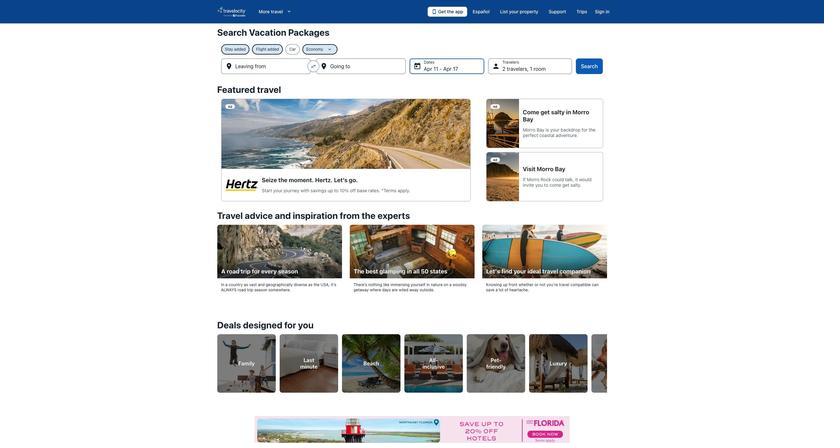 Task type: locate. For each thing, give the bounding box(es) containing it.
main content
[[0, 23, 825, 443]]

featured travel region
[[213, 81, 611, 207]]

previous image
[[213, 358, 221, 366]]

swap origin and destination values image
[[311, 63, 317, 69]]

travel advice and inspiration from the experts region
[[213, 207, 611, 304]]



Task type: vqa. For each thing, say whether or not it's contained in the screenshot.
first small icon from left
no



Task type: describe. For each thing, give the bounding box(es) containing it.
travelocity logo image
[[217, 7, 246, 17]]

next image
[[604, 358, 611, 366]]

download the app button image
[[432, 9, 437, 14]]



